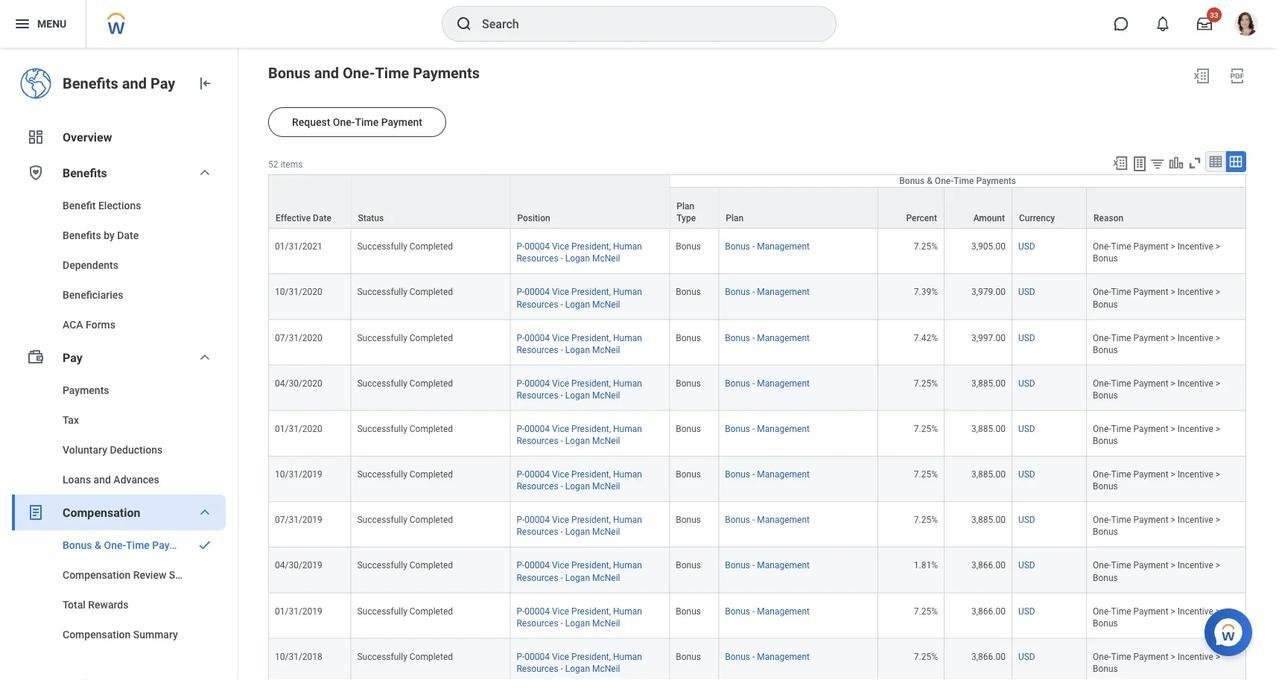 Task type: vqa. For each thing, say whether or not it's contained in the screenshot.


Task type: describe. For each thing, give the bounding box(es) containing it.
7.25% for 10/31/2018
[[914, 651, 938, 662]]

one- for 04/30/2019
[[1093, 560, 1111, 571]]

plan type
[[677, 201, 696, 224]]

reason
[[1094, 213, 1124, 224]]

00004 for 01/31/2019
[[525, 606, 550, 616]]

management for 04/30/2020
[[757, 378, 810, 389]]

type
[[677, 213, 696, 224]]

chevron down small image for pay
[[196, 349, 214, 367]]

vice for 10/31/2018
[[552, 651, 569, 662]]

time inside button
[[355, 116, 379, 128]]

effective date button
[[269, 175, 351, 228]]

plan button
[[719, 188, 878, 228]]

successfully completed for 07/31/2020
[[357, 333, 453, 343]]

mcneil for 01/31/2020
[[592, 436, 620, 446]]

successfully for 04/30/2020
[[357, 378, 407, 389]]

p- for 07/31/2019
[[517, 515, 525, 525]]

00004 for 01/31/2020
[[525, 424, 550, 434]]

table image
[[1208, 154, 1223, 169]]

compensation review statement link
[[12, 560, 226, 590]]

aca forms link
[[12, 310, 226, 340]]

p- for 01/31/2021
[[517, 241, 525, 252]]

resources for 07/31/2020
[[517, 345, 558, 355]]

benefits and pay
[[63, 74, 175, 92]]

00004 for 01/31/2021
[[525, 241, 550, 252]]

bonus and one-time payments
[[268, 64, 480, 82]]

bonus - management for 04/30/2019
[[725, 560, 810, 571]]

navigation pane region
[[0, 48, 238, 680]]

01/31/2020
[[275, 424, 322, 434]]

payment for 01/31/2019
[[1134, 606, 1169, 616]]

7.25% for 07/31/2019
[[914, 515, 938, 525]]

incentive for 01/31/2021
[[1178, 241, 1213, 252]]

bonus - management for 01/31/2019
[[725, 606, 810, 616]]

loans and advances
[[63, 473, 159, 486]]

1.81%
[[914, 560, 938, 571]]

export to excel image
[[1112, 155, 1129, 171]]

advances
[[114, 473, 159, 486]]

3,997.00
[[971, 333, 1006, 343]]

position
[[517, 213, 550, 224]]

total
[[63, 599, 86, 611]]

request
[[292, 116, 330, 128]]

p-00004 vice president, human resources - logan mcneil link for 07/31/2020
[[517, 330, 642, 355]]

items
[[280, 159, 303, 170]]

benefits by date
[[63, 229, 139, 241]]

3,905.00
[[971, 241, 1006, 252]]

date inside popup button
[[313, 213, 331, 224]]

currency
[[1019, 213, 1055, 224]]

task pay image
[[27, 349, 45, 367]]

one- for 07/31/2019
[[1093, 515, 1111, 525]]

incentive for 10/31/2020
[[1178, 287, 1213, 297]]

chevron down small image
[[196, 164, 214, 182]]

one- for 07/31/2020
[[1093, 333, 1111, 343]]

beneficiaries link
[[12, 280, 226, 310]]

benefits by date link
[[12, 221, 226, 250]]

payment for 01/31/2020
[[1134, 424, 1169, 434]]

row containing 01/31/2019
[[268, 593, 1246, 639]]

profile logan mcneil image
[[1234, 12, 1258, 39]]

compensation element
[[12, 530, 226, 650]]

04/30/2020
[[275, 378, 322, 389]]

row containing 10/31/2020
[[268, 274, 1246, 320]]

total rewards link
[[12, 590, 226, 620]]

01/31/2021
[[275, 241, 322, 252]]

row containing bonus & one-time payments
[[268, 174, 1246, 229]]

vice for 10/31/2020
[[552, 287, 569, 297]]

dashboard image
[[27, 128, 45, 146]]

pay inside dropdown button
[[63, 351, 82, 365]]

bonus - management link for 04/30/2020
[[725, 375, 810, 389]]

bonus - management link for 01/31/2019
[[725, 603, 810, 616]]

search image
[[455, 15, 473, 33]]

human for 01/31/2019
[[613, 606, 642, 616]]

payments inside popup button
[[976, 176, 1016, 186]]

33 button
[[1188, 7, 1222, 40]]

reason button
[[1087, 188, 1246, 228]]

human for 01/31/2020
[[613, 424, 642, 434]]

transformation import image
[[196, 74, 214, 92]]

usd for 10/31/2020
[[1018, 287, 1035, 297]]

aca forms
[[63, 318, 115, 331]]

successfully completed for 10/31/2020
[[357, 287, 453, 297]]

10/31/2019
[[275, 469, 322, 480]]

management for 10/31/2020
[[757, 287, 810, 297]]

successfully completed for 10/31/2019
[[357, 469, 453, 480]]

tax
[[63, 414, 79, 426]]

inbox large image
[[1197, 16, 1212, 31]]

human for 01/31/2021
[[613, 241, 642, 252]]

row containing plan type
[[268, 187, 1246, 229]]

logan for 10/31/2019
[[565, 481, 590, 492]]

benefits element
[[12, 191, 226, 340]]

3,885.00 for 04/30/2020
[[971, 378, 1006, 389]]

tax link
[[12, 405, 226, 435]]

elections
[[98, 199, 141, 212]]

3,979.00
[[971, 287, 1006, 297]]

benefits image
[[27, 164, 45, 182]]

incentive for 04/30/2020
[[1178, 378, 1213, 389]]

00004 for 10/31/2018
[[525, 651, 550, 662]]

request one-time payment
[[292, 116, 422, 128]]

one-time payment > incentive > bonus element for 04/30/2019
[[1093, 557, 1220, 583]]

07/31/2020
[[275, 333, 322, 343]]

export to worksheets image
[[1131, 155, 1149, 173]]

time for 01/31/2019
[[1111, 606, 1131, 616]]

amount button
[[945, 188, 1012, 228]]

row containing 10/31/2019
[[268, 457, 1246, 502]]

52
[[268, 159, 278, 170]]

row containing 07/31/2020
[[268, 320, 1246, 365]]

usd for 07/31/2019
[[1018, 515, 1035, 525]]

vice for 04/30/2019
[[552, 560, 569, 571]]

incentive for 07/31/2019
[[1178, 515, 1213, 525]]

row containing 07/31/2019
[[268, 502, 1246, 548]]

incentive for 01/31/2019
[[1178, 606, 1213, 616]]

p- for 10/31/2019
[[517, 469, 525, 480]]

p-00004 vice president, human resources - logan mcneil for 07/31/2019
[[517, 515, 642, 537]]

33
[[1210, 10, 1219, 19]]

select to filter grid data image
[[1150, 156, 1166, 171]]

vice for 10/31/2019
[[552, 469, 569, 480]]

payments link
[[12, 375, 226, 405]]

04/30/2019
[[275, 560, 322, 571]]

menu
[[37, 18, 66, 30]]

row containing 10/31/2018
[[268, 639, 1246, 680]]

one- for 01/31/2019
[[1093, 606, 1111, 616]]

pay button
[[12, 340, 226, 375]]

p-00004 vice president, human resources - logan mcneil link for 04/30/2019
[[517, 557, 642, 583]]

bonus & one-time payments for bonus & one-time payments popup button at the top right of the page
[[899, 176, 1016, 186]]

justify image
[[13, 15, 31, 33]]

successfully completed for 10/31/2018
[[357, 651, 453, 662]]

time for 10/31/2018
[[1111, 651, 1131, 662]]

logan for 01/31/2021
[[565, 253, 590, 264]]

10/31/2020
[[275, 287, 322, 297]]

one- for 01/31/2021
[[1093, 241, 1111, 252]]

01/31/2019
[[275, 606, 322, 616]]

7.42%
[[914, 333, 938, 343]]

time for 10/31/2020
[[1111, 287, 1131, 297]]

usd link for 01/31/2021
[[1018, 238, 1035, 252]]

position button
[[511, 175, 669, 228]]

request one-time payment button
[[268, 107, 446, 137]]

bonus - management link for 01/31/2021
[[725, 238, 810, 252]]

one- inside compensation "element"
[[104, 539, 126, 551]]

& for bonus & one-time payments popup button at the top right of the page
[[927, 176, 933, 186]]

p-00004 vice president, human resources - logan mcneil link for 01/31/2020
[[517, 421, 642, 446]]

aca
[[63, 318, 83, 331]]

vice for 01/31/2019
[[552, 606, 569, 616]]

successfully completed for 04/30/2019
[[357, 560, 453, 571]]

Search Workday  search field
[[482, 7, 805, 40]]

overview
[[63, 130, 112, 144]]

p-00004 vice president, human resources - logan mcneil for 10/31/2019
[[517, 469, 642, 492]]

7.39%
[[914, 287, 938, 297]]

rewards
[[88, 599, 128, 611]]

mcneil for 01/31/2019
[[592, 618, 620, 628]]

07/31/2019
[[275, 515, 322, 525]]

menu button
[[0, 0, 86, 48]]

date inside 'benefits' element
[[117, 229, 139, 241]]

one- for 10/31/2020
[[1093, 287, 1111, 297]]

bonus - management for 01/31/2020
[[725, 424, 810, 434]]

president, for 07/31/2020
[[571, 333, 611, 343]]

usd for 01/31/2020
[[1018, 424, 1035, 434]]

benefit elections
[[63, 199, 141, 212]]

percent
[[906, 213, 937, 224]]

usd for 04/30/2020
[[1018, 378, 1035, 389]]

successfully for 10/31/2020
[[357, 287, 407, 297]]

total rewards
[[63, 599, 128, 611]]

payment for 04/30/2019
[[1134, 560, 1169, 571]]

amount
[[973, 213, 1005, 224]]

expand table image
[[1228, 154, 1243, 169]]

compensation for compensation
[[63, 505, 140, 520]]

completed for 10/31/2020
[[410, 287, 453, 297]]

mcneil for 07/31/2020
[[592, 345, 620, 355]]

status
[[358, 213, 384, 224]]

bonus inside popup button
[[899, 176, 925, 186]]

effective
[[276, 213, 311, 224]]

one- inside button
[[333, 116, 355, 128]]

president, for 10/31/2018
[[571, 651, 611, 662]]

compensation summary link
[[12, 620, 226, 650]]

incentive for 04/30/2019
[[1178, 560, 1213, 571]]

7.25% for 01/31/2019
[[914, 606, 938, 616]]

plan for plan
[[726, 213, 744, 224]]

00004 for 04/30/2020
[[525, 378, 550, 389]]



Task type: locate. For each thing, give the bounding box(es) containing it.
9 bonus - management from the top
[[725, 606, 810, 616]]

5 completed from the top
[[410, 424, 453, 434]]

loans and advances link
[[12, 465, 226, 495]]

plan inside plan popup button
[[726, 213, 744, 224]]

payments inside compensation "element"
[[152, 539, 199, 551]]

and inside pay element
[[94, 473, 111, 486]]

benefit elections link
[[12, 191, 226, 221]]

10/31/2018
[[275, 651, 322, 662]]

successfully for 10/31/2018
[[357, 651, 407, 662]]

8 00004 from the top
[[525, 560, 550, 571]]

notifications large image
[[1155, 16, 1170, 31]]

3 benefits from the top
[[63, 229, 101, 241]]

compensation review statement
[[63, 569, 217, 581]]

management for 10/31/2018
[[757, 651, 810, 662]]

8 human from the top
[[613, 560, 642, 571]]

12 row from the top
[[268, 639, 1246, 680]]

date right by
[[117, 229, 139, 241]]

one-
[[343, 64, 375, 82], [333, 116, 355, 128], [935, 176, 954, 186], [1093, 241, 1111, 252], [1093, 287, 1111, 297], [1093, 333, 1111, 343], [1093, 378, 1111, 389], [1093, 424, 1111, 434], [1093, 469, 1111, 480], [1093, 515, 1111, 525], [104, 539, 126, 551], [1093, 560, 1111, 571], [1093, 606, 1111, 616], [1093, 651, 1111, 662]]

human for 07/31/2019
[[613, 515, 642, 525]]

1 mcneil from the top
[[592, 253, 620, 264]]

vice for 07/31/2019
[[552, 515, 569, 525]]

chevron down small image
[[196, 349, 214, 367], [196, 504, 214, 521]]

1 vertical spatial benefits
[[63, 166, 107, 180]]

4 p-00004 vice president, human resources - logan mcneil link from the top
[[517, 375, 642, 401]]

7 bonus - management from the top
[[725, 515, 810, 525]]

7 row from the top
[[268, 411, 1246, 457]]

one-time payment > incentive > bonus
[[1093, 241, 1220, 264], [1093, 287, 1220, 309], [1093, 333, 1220, 355], [1093, 378, 1220, 401], [1093, 424, 1220, 446], [1093, 469, 1220, 492], [1093, 515, 1220, 537], [1093, 560, 1220, 583], [1093, 606, 1220, 628], [1093, 651, 1220, 674]]

compensation for compensation review statement
[[63, 569, 131, 581]]

6 management from the top
[[757, 469, 810, 480]]

2 benefits from the top
[[63, 166, 107, 180]]

resources for 04/30/2019
[[517, 572, 558, 583]]

10 incentive from the top
[[1178, 651, 1213, 662]]

successfully completed for 01/31/2021
[[357, 241, 453, 252]]

benefits for benefits by date
[[63, 229, 101, 241]]

one-time payment > incentive > bonus for 10/31/2020
[[1093, 287, 1220, 309]]

1 vertical spatial chevron down small image
[[196, 504, 214, 521]]

3 usd from the top
[[1018, 333, 1035, 343]]

completed for 01/31/2020
[[410, 424, 453, 434]]

8 vice from the top
[[552, 560, 569, 571]]

2 3,885.00 from the top
[[971, 424, 1006, 434]]

6 incentive from the top
[[1178, 469, 1213, 480]]

3,885.00
[[971, 378, 1006, 389], [971, 424, 1006, 434], [971, 469, 1006, 480], [971, 515, 1006, 525]]

date right effective
[[313, 213, 331, 224]]

1 vertical spatial pay
[[63, 351, 82, 365]]

dependents link
[[12, 250, 226, 280]]

pay left transformation import icon
[[150, 74, 175, 92]]

& inside bonus & one-time payments popup button
[[927, 176, 933, 186]]

8 successfully completed from the top
[[357, 560, 453, 571]]

time for 01/31/2021
[[1111, 241, 1131, 252]]

52 items
[[268, 159, 303, 170]]

1 vertical spatial date
[[117, 229, 139, 241]]

6 p-00004 vice president, human resources - logan mcneil from the top
[[517, 469, 642, 492]]

1 one-time payment > incentive > bonus from the top
[[1093, 241, 1220, 264]]

one-time payment > incentive > bonus element for 10/31/2018
[[1093, 649, 1220, 674]]

1 management from the top
[[757, 241, 810, 252]]

incentive for 10/31/2018
[[1178, 651, 1213, 662]]

bonus & one-time payments button
[[670, 175, 1246, 187]]

2 vertical spatial 3,866.00
[[971, 651, 1006, 662]]

2 horizontal spatial and
[[314, 64, 339, 82]]

2 row from the top
[[268, 187, 1246, 229]]

bonus & one-time payments link
[[12, 530, 226, 560]]

bonus - management
[[725, 241, 810, 252], [725, 287, 810, 297], [725, 333, 810, 343], [725, 378, 810, 389], [725, 424, 810, 434], [725, 469, 810, 480], [725, 515, 810, 525], [725, 560, 810, 571], [725, 606, 810, 616], [725, 651, 810, 662]]

9 usd link from the top
[[1018, 603, 1035, 616]]

president, for 10/31/2020
[[571, 287, 611, 297]]

benefits button
[[12, 155, 226, 191]]

9 management from the top
[[757, 606, 810, 616]]

check image
[[196, 538, 214, 553]]

payments
[[413, 64, 480, 82], [976, 176, 1016, 186], [63, 384, 109, 396], [152, 539, 199, 551]]

successfully for 01/31/2021
[[357, 241, 407, 252]]

10 successfully from the top
[[357, 651, 407, 662]]

4 usd from the top
[[1018, 378, 1035, 389]]

7 one-time payment > incentive > bonus element from the top
[[1093, 512, 1220, 537]]

bonus - management for 10/31/2019
[[725, 469, 810, 480]]

plan inside plan type
[[677, 201, 694, 212]]

0 vertical spatial 3,866.00
[[971, 560, 1006, 571]]

one-time payment > incentive > bonus for 01/31/2019
[[1093, 606, 1220, 628]]

benefits up "benefit" in the top of the page
[[63, 166, 107, 180]]

1 bonus - management from the top
[[725, 241, 810, 252]]

5 incentive from the top
[[1178, 424, 1213, 434]]

dependents
[[63, 259, 118, 271]]

10 management from the top
[[757, 651, 810, 662]]

expand/collapse chart image
[[1168, 155, 1185, 171]]

plan type button
[[670, 188, 718, 228]]

management for 07/31/2019
[[757, 515, 810, 525]]

one-time payment > incentive > bonus element for 01/31/2020
[[1093, 421, 1220, 446]]

human for 04/30/2019
[[613, 560, 642, 571]]

1 horizontal spatial plan
[[726, 213, 744, 224]]

one-time payment > incentive > bonus element for 07/31/2019
[[1093, 512, 1220, 537]]

0 horizontal spatial bonus & one-time payments
[[63, 539, 199, 551]]

payment for 01/31/2021
[[1134, 241, 1169, 252]]

statement
[[169, 569, 217, 581]]

5 p-00004 vice president, human resources - logan mcneil link from the top
[[517, 421, 642, 446]]

payments up tax
[[63, 384, 109, 396]]

4 row from the top
[[268, 274, 1246, 320]]

0 vertical spatial chevron down small image
[[196, 349, 214, 367]]

payment inside request one-time payment button
[[381, 116, 422, 128]]

1 completed from the top
[[410, 241, 453, 252]]

compensation inside "link"
[[63, 628, 131, 641]]

1 logan from the top
[[565, 253, 590, 264]]

6 7.25% from the top
[[914, 606, 938, 616]]

row containing 01/31/2020
[[268, 411, 1246, 457]]

compensation
[[63, 505, 140, 520], [63, 569, 131, 581], [63, 628, 131, 641]]

4 completed from the top
[[410, 378, 453, 389]]

incentive
[[1178, 241, 1213, 252], [1178, 287, 1213, 297], [1178, 333, 1213, 343], [1178, 378, 1213, 389], [1178, 424, 1213, 434], [1178, 469, 1213, 480], [1178, 515, 1213, 525], [1178, 560, 1213, 571], [1178, 606, 1213, 616], [1178, 651, 1213, 662]]

vice
[[552, 241, 569, 252], [552, 287, 569, 297], [552, 333, 569, 343], [552, 378, 569, 389], [552, 424, 569, 434], [552, 469, 569, 480], [552, 515, 569, 525], [552, 560, 569, 571], [552, 606, 569, 616], [552, 651, 569, 662]]

benefits up overview
[[63, 74, 118, 92]]

view printable version (pdf) image
[[1228, 67, 1246, 85]]

time for 04/30/2019
[[1111, 560, 1131, 571]]

pay
[[150, 74, 175, 92], [63, 351, 82, 365]]

5 00004 from the top
[[525, 424, 550, 434]]

1 vertical spatial compensation
[[63, 569, 131, 581]]

payments up statement
[[152, 539, 199, 551]]

bonus
[[268, 64, 310, 82], [899, 176, 925, 186], [676, 241, 701, 252], [725, 241, 750, 252], [1093, 253, 1118, 264], [676, 287, 701, 297], [725, 287, 750, 297], [1093, 299, 1118, 309], [676, 333, 701, 343], [725, 333, 750, 343], [1093, 345, 1118, 355], [676, 378, 701, 389], [725, 378, 750, 389], [1093, 390, 1118, 401], [676, 424, 701, 434], [725, 424, 750, 434], [1093, 436, 1118, 446], [676, 469, 701, 480], [725, 469, 750, 480], [1093, 481, 1118, 492], [676, 515, 701, 525], [725, 515, 750, 525], [1093, 527, 1118, 537], [63, 539, 92, 551], [676, 560, 701, 571], [725, 560, 750, 571], [1093, 572, 1118, 583], [676, 606, 701, 616], [725, 606, 750, 616], [1093, 618, 1118, 628], [676, 651, 701, 662], [725, 651, 750, 662], [1093, 663, 1118, 674]]

0 horizontal spatial pay
[[63, 351, 82, 365]]

6 completed from the top
[[410, 469, 453, 480]]

logan for 10/31/2018
[[565, 663, 590, 674]]

bonus - management link
[[725, 238, 810, 252], [725, 284, 810, 297], [725, 330, 810, 343], [725, 375, 810, 389], [725, 421, 810, 434], [725, 466, 810, 480], [725, 512, 810, 525], [725, 557, 810, 571], [725, 603, 810, 616], [725, 649, 810, 662]]

8 management from the top
[[757, 560, 810, 571]]

2 mcneil from the top
[[592, 299, 620, 309]]

compensation button
[[12, 495, 226, 530]]

2 vertical spatial compensation
[[63, 628, 131, 641]]

1 horizontal spatial &
[[927, 176, 933, 186]]

& inside bonus & one-time payments link
[[95, 539, 101, 551]]

beneficiaries
[[63, 289, 123, 301]]

mcneil
[[592, 253, 620, 264], [592, 299, 620, 309], [592, 345, 620, 355], [592, 390, 620, 401], [592, 436, 620, 446], [592, 481, 620, 492], [592, 527, 620, 537], [592, 572, 620, 583], [592, 618, 620, 628], [592, 663, 620, 674]]

pay down aca on the left top
[[63, 351, 82, 365]]

7 management from the top
[[757, 515, 810, 525]]

loans
[[63, 473, 91, 486]]

plan up type in the right top of the page
[[677, 201, 694, 212]]

10 usd from the top
[[1018, 651, 1035, 662]]

benefit
[[63, 199, 96, 212]]

9 incentive from the top
[[1178, 606, 1213, 616]]

3 bonus - management from the top
[[725, 333, 810, 343]]

3 bonus - management link from the top
[[725, 330, 810, 343]]

compensation down loans and advances on the left bottom of page
[[63, 505, 140, 520]]

3 completed from the top
[[410, 333, 453, 343]]

7 p-00004 vice president, human resources - logan mcneil link from the top
[[517, 512, 642, 537]]

1 vertical spatial plan
[[726, 213, 744, 224]]

1 vertical spatial bonus & one-time payments
[[63, 539, 199, 551]]

one- for 10/31/2019
[[1093, 469, 1111, 480]]

10 00004 from the top
[[525, 651, 550, 662]]

bonus - management for 01/31/2021
[[725, 241, 810, 252]]

and
[[314, 64, 339, 82], [122, 74, 147, 92], [94, 473, 111, 486]]

deductions
[[110, 444, 163, 456]]

payments inside pay element
[[63, 384, 109, 396]]

compensation down "total rewards" at the left of the page
[[63, 628, 131, 641]]

1 vice from the top
[[552, 241, 569, 252]]

payments up amount popup button
[[976, 176, 1016, 186]]

logan for 01/31/2019
[[565, 618, 590, 628]]

9 usd from the top
[[1018, 606, 1035, 616]]

0 vertical spatial plan
[[677, 201, 694, 212]]

resources for 10/31/2018
[[517, 663, 558, 674]]

by
[[104, 229, 115, 241]]

0 vertical spatial pay
[[150, 74, 175, 92]]

row containing 04/30/2019
[[268, 548, 1246, 593]]

human for 10/31/2020
[[613, 287, 642, 297]]

completed
[[410, 241, 453, 252], [410, 287, 453, 297], [410, 333, 453, 343], [410, 378, 453, 389], [410, 424, 453, 434], [410, 469, 453, 480], [410, 515, 453, 525], [410, 560, 453, 571], [410, 606, 453, 616], [410, 651, 453, 662]]

usd for 04/30/2019
[[1018, 560, 1035, 571]]

forms
[[86, 318, 115, 331]]

0 horizontal spatial and
[[94, 473, 111, 486]]

3 management from the top
[[757, 333, 810, 343]]

1 horizontal spatial and
[[122, 74, 147, 92]]

compensation inside dropdown button
[[63, 505, 140, 520]]

human for 10/31/2018
[[613, 651, 642, 662]]

summary
[[133, 628, 178, 641]]

1 vertical spatial 3,866.00
[[971, 606, 1006, 616]]

8 p- from the top
[[517, 560, 525, 571]]

compensation for compensation summary
[[63, 628, 131, 641]]

toolbar
[[1106, 151, 1246, 174]]

7 7.25% from the top
[[914, 651, 938, 662]]

fullscreen image
[[1187, 155, 1203, 171]]

1 human from the top
[[613, 241, 642, 252]]

completed for 01/31/2021
[[410, 241, 453, 252]]

president,
[[571, 241, 611, 252], [571, 287, 611, 297], [571, 333, 611, 343], [571, 378, 611, 389], [571, 424, 611, 434], [571, 469, 611, 480], [571, 515, 611, 525], [571, 560, 611, 571], [571, 606, 611, 616], [571, 651, 611, 662]]

6 usd link from the top
[[1018, 466, 1035, 480]]

10 completed from the top
[[410, 651, 453, 662]]

bonus & one-time payments inside compensation "element"
[[63, 539, 199, 551]]

one-time payment > incentive > bonus for 04/30/2020
[[1093, 378, 1220, 401]]

10 human from the top
[[613, 651, 642, 662]]

9 00004 from the top
[[525, 606, 550, 616]]

0 horizontal spatial plan
[[677, 201, 694, 212]]

8 president, from the top
[[571, 560, 611, 571]]

8 bonus - management from the top
[[725, 560, 810, 571]]

successfully completed
[[357, 241, 453, 252], [357, 287, 453, 297], [357, 333, 453, 343], [357, 378, 453, 389], [357, 424, 453, 434], [357, 469, 453, 480], [357, 515, 453, 525], [357, 560, 453, 571], [357, 606, 453, 616], [357, 651, 453, 662]]

4 bonus - management link from the top
[[725, 375, 810, 389]]

-
[[752, 241, 755, 252], [561, 253, 563, 264], [752, 287, 755, 297], [561, 299, 563, 309], [752, 333, 755, 343], [561, 345, 563, 355], [752, 378, 755, 389], [561, 390, 563, 401], [752, 424, 755, 434], [561, 436, 563, 446], [752, 469, 755, 480], [561, 481, 563, 492], [752, 515, 755, 525], [561, 527, 563, 537], [752, 560, 755, 571], [561, 572, 563, 583], [752, 606, 755, 616], [561, 618, 563, 628], [752, 651, 755, 662], [561, 663, 563, 674]]

& up compensation review statement link
[[95, 539, 101, 551]]

6 successfully completed from the top
[[357, 469, 453, 480]]

4 successfully from the top
[[357, 378, 407, 389]]

voluntary
[[63, 444, 107, 456]]

and right loans
[[94, 473, 111, 486]]

p-00004 vice president, human resources - logan mcneil link for 01/31/2021
[[517, 238, 642, 264]]

2 one-time payment > incentive > bonus element from the top
[[1093, 284, 1220, 309]]

8 usd from the top
[[1018, 560, 1035, 571]]

5 successfully from the top
[[357, 424, 407, 434]]

logan for 01/31/2020
[[565, 436, 590, 446]]

bonus & one-time payments up compensation review statement
[[63, 539, 199, 551]]

successfully completed for 07/31/2019
[[357, 515, 453, 525]]

usd for 10/31/2018
[[1018, 651, 1035, 662]]

management for 04/30/2019
[[757, 560, 810, 571]]

5 mcneil from the top
[[592, 436, 620, 446]]

review
[[133, 569, 166, 581]]

successfully for 10/31/2019
[[357, 469, 407, 480]]

currency button
[[1012, 188, 1086, 228]]

successfully
[[357, 241, 407, 252], [357, 287, 407, 297], [357, 333, 407, 343], [357, 378, 407, 389], [357, 424, 407, 434], [357, 469, 407, 480], [357, 515, 407, 525], [357, 560, 407, 571], [357, 606, 407, 616], [357, 651, 407, 662]]

successfully completed for 01/31/2019
[[357, 606, 453, 616]]

one-time payment > incentive > bonus element for 01/31/2019
[[1093, 603, 1220, 628]]

0 vertical spatial bonus & one-time payments
[[899, 176, 1016, 186]]

successfully for 04/30/2019
[[357, 560, 407, 571]]

0 vertical spatial compensation
[[63, 505, 140, 520]]

10 one-time payment > incentive > bonus element from the top
[[1093, 649, 1220, 674]]

p-00004 vice president, human resources - logan mcneil for 04/30/2019
[[517, 560, 642, 583]]

9 human from the top
[[613, 606, 642, 616]]

president, for 10/31/2019
[[571, 469, 611, 480]]

resources for 01/31/2019
[[517, 618, 558, 628]]

compensation up "total rewards" at the left of the page
[[63, 569, 131, 581]]

4 mcneil from the top
[[592, 390, 620, 401]]

2 incentive from the top
[[1178, 287, 1213, 297]]

usd for 10/31/2019
[[1018, 469, 1035, 480]]

5 usd from the top
[[1018, 424, 1035, 434]]

usd for 01/31/2021
[[1018, 241, 1035, 252]]

bonus inside compensation "element"
[[63, 539, 92, 551]]

3 usd link from the top
[[1018, 330, 1035, 343]]

successfully for 07/31/2019
[[357, 515, 407, 525]]

row containing 01/31/2021
[[268, 229, 1246, 274]]

management
[[757, 241, 810, 252], [757, 287, 810, 297], [757, 333, 810, 343], [757, 378, 810, 389], [757, 424, 810, 434], [757, 469, 810, 480], [757, 515, 810, 525], [757, 560, 810, 571], [757, 606, 810, 616], [757, 651, 810, 662]]

bonus & one-time payments inside popup button
[[899, 176, 1016, 186]]

4 p-00004 vice president, human resources - logan mcneil from the top
[[517, 378, 642, 401]]

bonus - management link for 10/31/2018
[[725, 649, 810, 662]]

1 vertical spatial &
[[95, 539, 101, 551]]

& up percent popup button
[[927, 176, 933, 186]]

compensation summary
[[63, 628, 178, 641]]

4 successfully completed from the top
[[357, 378, 453, 389]]

president, for 01/31/2020
[[571, 424, 611, 434]]

6 mcneil from the top
[[592, 481, 620, 492]]

and up overview link
[[122, 74, 147, 92]]

row containing 04/30/2020
[[268, 365, 1246, 411]]

7 usd link from the top
[[1018, 512, 1035, 525]]

overview link
[[12, 119, 226, 155]]

successfully completed for 01/31/2020
[[357, 424, 453, 434]]

successfully for 01/31/2020
[[357, 424, 407, 434]]

3,885.00 for 10/31/2019
[[971, 469, 1006, 480]]

time inside compensation "element"
[[126, 539, 150, 551]]

voluntary deductions
[[63, 444, 163, 456]]

one- inside popup button
[[935, 176, 954, 186]]

p-00004 vice president, human resources - logan mcneil link for 10/31/2019
[[517, 466, 642, 492]]

7 human from the top
[[613, 515, 642, 525]]

usd link for 04/30/2019
[[1018, 557, 1035, 571]]

2 00004 from the top
[[525, 287, 550, 297]]

2 vertical spatial benefits
[[63, 229, 101, 241]]

document alt image
[[27, 504, 45, 521]]

p-00004 vice president, human resources - logan mcneil for 07/31/2020
[[517, 333, 642, 355]]

7.25% for 01/31/2021
[[914, 241, 938, 252]]

8 incentive from the top
[[1178, 560, 1213, 571]]

10 logan from the top
[[565, 663, 590, 674]]

date
[[313, 213, 331, 224], [117, 229, 139, 241]]

2 chevron down small image from the top
[[196, 504, 214, 521]]

benefits for benefits
[[63, 166, 107, 180]]

one-time payment > incentive > bonus element
[[1093, 238, 1220, 264], [1093, 284, 1220, 309], [1093, 330, 1220, 355], [1093, 375, 1220, 401], [1093, 421, 1220, 446], [1093, 466, 1220, 492], [1093, 512, 1220, 537], [1093, 557, 1220, 583], [1093, 603, 1220, 628], [1093, 649, 1220, 674]]

mcneil for 01/31/2021
[[592, 253, 620, 264]]

payments down search image
[[413, 64, 480, 82]]

usd link for 07/31/2019
[[1018, 512, 1035, 525]]

7 logan from the top
[[565, 527, 590, 537]]

completed for 10/31/2019
[[410, 469, 453, 480]]

bonus - management for 10/31/2020
[[725, 287, 810, 297]]

11 row from the top
[[268, 593, 1246, 639]]

0 vertical spatial benefits
[[63, 74, 118, 92]]

1 horizontal spatial pay
[[150, 74, 175, 92]]

2 president, from the top
[[571, 287, 611, 297]]

0 horizontal spatial &
[[95, 539, 101, 551]]

benefits left by
[[63, 229, 101, 241]]

time
[[375, 64, 409, 82], [355, 116, 379, 128], [954, 176, 974, 186], [1111, 241, 1131, 252], [1111, 287, 1131, 297], [1111, 333, 1131, 343], [1111, 378, 1131, 389], [1111, 424, 1131, 434], [1111, 469, 1131, 480], [1111, 515, 1131, 525], [126, 539, 150, 551], [1111, 560, 1131, 571], [1111, 606, 1131, 616], [1111, 651, 1131, 662]]

6 president, from the top
[[571, 469, 611, 480]]

human for 07/31/2020
[[613, 333, 642, 343]]

10 resources from the top
[[517, 663, 558, 674]]

time inside popup button
[[954, 176, 974, 186]]

3 p-00004 vice president, human resources - logan mcneil from the top
[[517, 333, 642, 355]]

one-time payment > incentive > bonus element for 04/30/2020
[[1093, 375, 1220, 401]]

mcneil for 04/30/2019
[[592, 572, 620, 583]]

and for one-
[[314, 64, 339, 82]]

logan
[[565, 253, 590, 264], [565, 299, 590, 309], [565, 345, 590, 355], [565, 390, 590, 401], [565, 436, 590, 446], [565, 481, 590, 492], [565, 527, 590, 537], [565, 572, 590, 583], [565, 618, 590, 628], [565, 663, 590, 674]]

benefits inside dropdown button
[[63, 166, 107, 180]]

>
[[1171, 241, 1175, 252], [1216, 241, 1220, 252], [1171, 287, 1175, 297], [1216, 287, 1220, 297], [1171, 333, 1175, 343], [1216, 333, 1220, 343], [1171, 378, 1175, 389], [1216, 378, 1220, 389], [1171, 424, 1175, 434], [1216, 424, 1220, 434], [1171, 469, 1175, 480], [1216, 469, 1220, 480], [1171, 515, 1175, 525], [1216, 515, 1220, 525], [1171, 560, 1175, 571], [1216, 560, 1220, 571], [1171, 606, 1175, 616], [1216, 606, 1220, 616], [1171, 651, 1175, 662], [1216, 651, 1220, 662]]

2 one-time payment > incentive > bonus from the top
[[1093, 287, 1220, 309]]

benefits
[[63, 74, 118, 92], [63, 166, 107, 180], [63, 229, 101, 241]]

8 resources from the top
[[517, 572, 558, 583]]

4 incentive from the top
[[1178, 378, 1213, 389]]

percent button
[[878, 188, 944, 228]]

resources for 07/31/2019
[[517, 527, 558, 537]]

usd link for 04/30/2020
[[1018, 375, 1035, 389]]

one-time payment > incentive > bonus element for 10/31/2020
[[1093, 284, 1220, 309]]

vice for 01/31/2020
[[552, 424, 569, 434]]

3,885.00 for 01/31/2020
[[971, 424, 1006, 434]]

1 horizontal spatial bonus & one-time payments
[[899, 176, 1016, 186]]

voluntary deductions link
[[12, 435, 226, 465]]

and up request at the left of the page
[[314, 64, 339, 82]]

3 president, from the top
[[571, 333, 611, 343]]

management for 01/31/2019
[[757, 606, 810, 616]]

usd link for 01/31/2019
[[1018, 603, 1035, 616]]

2 successfully from the top
[[357, 287, 407, 297]]

mcneil for 10/31/2020
[[592, 299, 620, 309]]

p-00004 vice president, human resources - logan mcneil link for 07/31/2019
[[517, 512, 642, 537]]

effective date
[[276, 213, 331, 224]]

export to excel image
[[1193, 67, 1211, 85]]

bonus - management link for 10/31/2020
[[725, 284, 810, 297]]

row
[[268, 174, 1246, 229], [268, 187, 1246, 229], [268, 229, 1246, 274], [268, 274, 1246, 320], [268, 320, 1246, 365], [268, 365, 1246, 411], [268, 411, 1246, 457], [268, 457, 1246, 502], [268, 502, 1246, 548], [268, 548, 1246, 593], [268, 593, 1246, 639], [268, 639, 1246, 680]]

logan for 04/30/2019
[[565, 572, 590, 583]]

resources for 01/31/2021
[[517, 253, 558, 264]]

bonus - management link for 07/31/2020
[[725, 330, 810, 343]]

1 horizontal spatial date
[[313, 213, 331, 224]]

1 successfully completed from the top
[[357, 241, 453, 252]]

5 one-time payment > incentive > bonus element from the top
[[1093, 421, 1220, 446]]

bonus & one-time payments up amount popup button
[[899, 176, 1016, 186]]

0 vertical spatial date
[[313, 213, 331, 224]]

10 mcneil from the top
[[592, 663, 620, 674]]

benefits and pay element
[[63, 73, 184, 94]]

status button
[[351, 175, 510, 228]]

one-time payment > incentive > bonus for 07/31/2020
[[1093, 333, 1220, 355]]

one- for 10/31/2018
[[1093, 651, 1111, 662]]

7.25% for 04/30/2020
[[914, 378, 938, 389]]

6 one-time payment > incentive > bonus element from the top
[[1093, 466, 1220, 492]]

bonus & one-time payments
[[899, 176, 1016, 186], [63, 539, 199, 551]]

0 horizontal spatial date
[[117, 229, 139, 241]]

5 usd link from the top
[[1018, 421, 1035, 434]]

plan right plan type popup button
[[726, 213, 744, 224]]

payment for 07/31/2019
[[1134, 515, 1169, 525]]

0 vertical spatial &
[[927, 176, 933, 186]]

pay element
[[12, 375, 226, 495]]

time for 04/30/2020
[[1111, 378, 1131, 389]]

2 completed from the top
[[410, 287, 453, 297]]

human
[[613, 241, 642, 252], [613, 287, 642, 297], [613, 333, 642, 343], [613, 378, 642, 389], [613, 424, 642, 434], [613, 469, 642, 480], [613, 515, 642, 525], [613, 560, 642, 571], [613, 606, 642, 616], [613, 651, 642, 662]]

4 human from the top
[[613, 378, 642, 389]]



